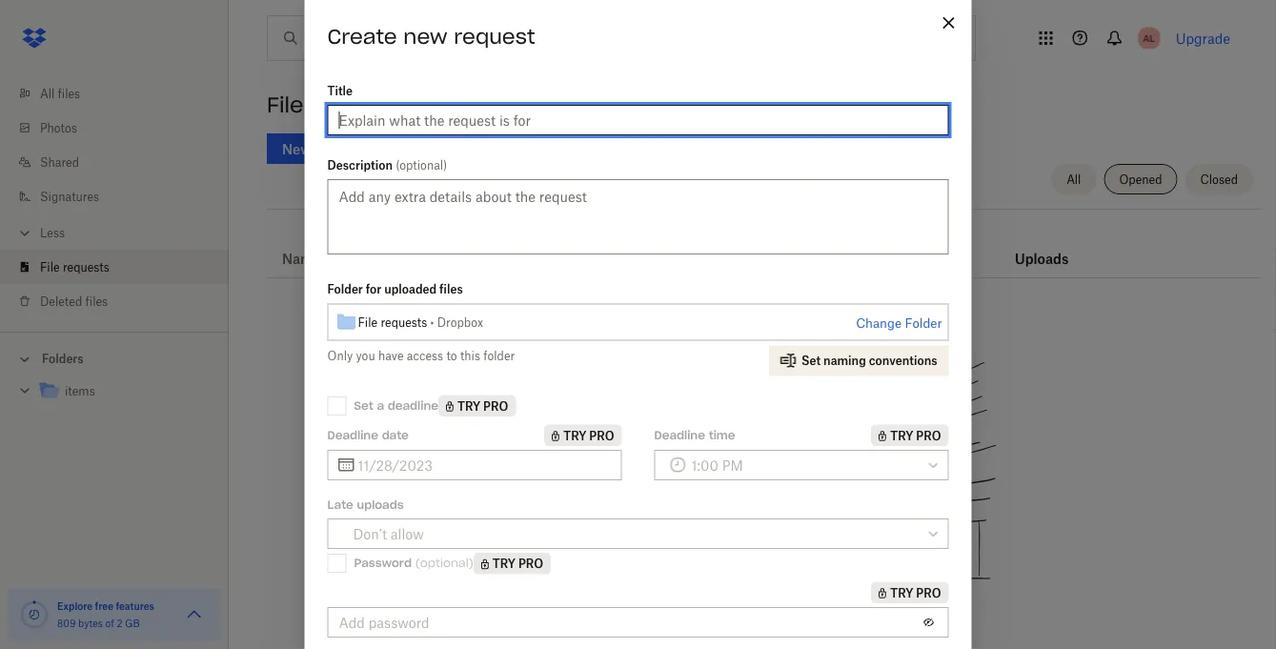 Task type: locate. For each thing, give the bounding box(es) containing it.
password
[[354, 556, 412, 571]]

1 horizontal spatial (
[[415, 556, 420, 571]]

set left naming
[[802, 354, 821, 368]]

created
[[540, 250, 593, 266]]

uploaded
[[384, 282, 437, 296]]

all up photos
[[40, 86, 55, 101]]

naming
[[824, 354, 866, 368]]

optional
[[400, 158, 443, 172], [420, 556, 469, 571]]

free
[[95, 600, 113, 612]]

files
[[58, 86, 80, 101], [440, 282, 463, 296], [85, 294, 108, 308]]

create new request dialog
[[305, 0, 972, 649]]

all files
[[40, 86, 80, 101]]

pro trial element
[[786, 247, 816, 270], [438, 395, 516, 417], [545, 424, 622, 446], [872, 424, 949, 446], [474, 553, 551, 574], [872, 582, 949, 603]]

uploads
[[357, 497, 404, 512]]

1 vertical spatial set
[[354, 398, 373, 413]]

all files link
[[15, 76, 229, 111]]

0 vertical spatial optional
[[400, 158, 443, 172]]

less
[[40, 225, 65, 240]]

0 horizontal spatial files
[[58, 86, 80, 101]]

opened button
[[1104, 164, 1178, 194]]

files for all files
[[58, 86, 80, 101]]

None text field
[[358, 454, 611, 475]]

all inside all files link
[[40, 86, 55, 101]]

file down less
[[40, 260, 60, 274]]

files up dropbox
[[440, 282, 463, 296]]

) right the password
[[469, 556, 474, 571]]

gb
[[125, 617, 140, 629]]

all left "opened" button
[[1067, 172, 1081, 186]]

1 column header from the left
[[897, 224, 973, 270]]

deleted
[[40, 294, 82, 308]]

0 horizontal spatial set
[[354, 398, 373, 413]]

deadline
[[327, 428, 378, 442], [654, 428, 705, 442]]

pro trial element inside row
[[786, 247, 816, 270]]

optional for description ( optional )
[[400, 158, 443, 172]]

1 horizontal spatial set
[[802, 354, 821, 368]]

1 horizontal spatial all
[[1067, 172, 1081, 186]]

quota usage element
[[19, 600, 50, 630]]

files right deleted
[[85, 294, 108, 308]]

deadline time
[[654, 428, 736, 442]]

created button
[[540, 247, 593, 270]]

•
[[430, 315, 434, 329]]

column header up change folder 'button'
[[897, 224, 973, 270]]

( down learn
[[396, 158, 400, 172]]

0 vertical spatial all
[[40, 86, 55, 101]]

new
[[404, 23, 448, 49]]

Add password password field
[[339, 612, 914, 633]]

features
[[116, 600, 154, 612]]

0 horizontal spatial )
[[443, 158, 447, 172]]

set inside button
[[802, 354, 821, 368]]

0 vertical spatial file
[[267, 92, 304, 118]]

file requests list item
[[0, 250, 229, 284]]

0 horizontal spatial folder
[[327, 282, 363, 296]]

1 vertical spatial all
[[1067, 172, 1081, 186]]

files up photos
[[58, 86, 80, 101]]

create
[[327, 23, 397, 49]]

folder
[[484, 349, 515, 363]]

requests up deleted files
[[63, 260, 109, 274]]

file left title on the top left
[[267, 92, 304, 118]]

2 deadline from the left
[[654, 428, 705, 442]]

only
[[327, 349, 353, 363]]

1 vertical spatial folder
[[905, 316, 942, 331]]

all inside "all" button
[[1067, 172, 1081, 186]]

requests
[[310, 92, 408, 118], [498, 141, 553, 157], [63, 260, 109, 274], [381, 315, 427, 329]]

1 vertical spatial (
[[415, 556, 420, 571]]

1 vertical spatial file requests
[[40, 260, 109, 274]]

set
[[802, 354, 821, 368], [354, 398, 373, 413]]

items link
[[38, 379, 214, 405]]

password ( optional )
[[354, 556, 474, 571]]

file requests link
[[15, 250, 229, 284]]

bytes
[[78, 617, 103, 629]]

list
[[0, 65, 229, 332]]

column header
[[897, 224, 973, 270], [1015, 224, 1092, 270]]

2 column header from the left
[[1015, 224, 1092, 270]]

photos link
[[15, 111, 229, 145]]

row
[[267, 216, 1261, 278]]

access
[[407, 349, 443, 363]]

(
[[396, 158, 400, 172], [415, 556, 420, 571]]

1 horizontal spatial deadline
[[654, 428, 705, 442]]

0 horizontal spatial deadline
[[327, 428, 378, 442]]

requests inside create new request dialog
[[381, 315, 427, 329]]

try
[[458, 399, 481, 413], [564, 428, 587, 443], [891, 428, 914, 443], [493, 556, 516, 571], [891, 586, 914, 600]]

file
[[267, 92, 304, 118], [40, 260, 60, 274], [358, 315, 378, 329]]

folder up conventions
[[905, 316, 942, 331]]

file down for
[[358, 315, 378, 329]]

0 horizontal spatial (
[[396, 158, 400, 172]]

folders button
[[0, 344, 229, 372]]

all
[[40, 86, 55, 101], [1067, 172, 1081, 186]]

requests left the •
[[381, 315, 427, 329]]

set left the a
[[354, 398, 373, 413]]

column header down "all" button
[[1015, 224, 1092, 270]]

0 horizontal spatial file
[[40, 260, 60, 274]]

Title text field
[[339, 110, 938, 131]]

about
[[435, 141, 472, 157]]

( right the password
[[415, 556, 420, 571]]

signatures
[[40, 189, 99, 204]]

0 vertical spatial folder
[[327, 282, 363, 296]]

0 vertical spatial file requests
[[267, 92, 408, 118]]

) down about
[[443, 158, 447, 172]]

( for description
[[396, 158, 400, 172]]

late uploads
[[327, 497, 404, 512]]

optional down learn
[[400, 158, 443, 172]]

pro
[[483, 399, 508, 413], [589, 428, 614, 443], [916, 428, 941, 443], [518, 556, 543, 571], [916, 586, 941, 600]]

all button
[[1052, 164, 1097, 194]]

1 horizontal spatial files
[[85, 294, 108, 308]]

0 horizontal spatial file requests
[[40, 260, 109, 274]]

files inside create new request dialog
[[440, 282, 463, 296]]

2 horizontal spatial file
[[358, 315, 378, 329]]

0 horizontal spatial column header
[[897, 224, 973, 270]]

learn about file requests link
[[396, 141, 553, 157]]

create new request
[[327, 23, 535, 49]]

deadline left time
[[654, 428, 705, 442]]

( for password
[[415, 556, 420, 571]]

of
[[105, 617, 114, 629]]

items
[[65, 384, 95, 398]]

0 vertical spatial )
[[443, 158, 447, 172]]

0 vertical spatial set
[[802, 354, 821, 368]]

0 horizontal spatial all
[[40, 86, 55, 101]]

title
[[327, 83, 353, 98]]

1 horizontal spatial column header
[[1015, 224, 1092, 270]]

2 vertical spatial file
[[358, 315, 378, 329]]

file requests
[[267, 92, 408, 118], [40, 260, 109, 274]]

folder
[[327, 282, 363, 296], [905, 316, 942, 331]]

1 horizontal spatial folder
[[905, 316, 942, 331]]

2
[[117, 617, 123, 629]]

1 vertical spatial file
[[40, 260, 60, 274]]

file requests up deleted files
[[40, 260, 109, 274]]

optional right the password
[[420, 556, 469, 571]]

file requests up description
[[267, 92, 408, 118]]

deleted files link
[[15, 284, 229, 318]]

row containing name
[[267, 216, 1261, 278]]

deadline down the a
[[327, 428, 378, 442]]

2 horizontal spatial files
[[440, 282, 463, 296]]

to
[[447, 349, 457, 363]]

0 vertical spatial (
[[396, 158, 400, 172]]

1 vertical spatial )
[[469, 556, 474, 571]]

)
[[443, 158, 447, 172], [469, 556, 474, 571]]

folder left for
[[327, 282, 363, 296]]

1 deadline from the left
[[327, 428, 378, 442]]

name
[[282, 250, 321, 266]]

1 vertical spatial optional
[[420, 556, 469, 571]]

1 horizontal spatial )
[[469, 556, 474, 571]]

change folder
[[856, 316, 942, 331]]

try pro
[[458, 399, 508, 413], [564, 428, 614, 443], [891, 428, 941, 443], [493, 556, 543, 571], [891, 586, 941, 600]]

file requests • dropbox
[[358, 315, 483, 329]]



Task type: describe. For each thing, give the bounding box(es) containing it.
809
[[57, 617, 76, 629]]

closed
[[1201, 172, 1238, 186]]

upgrade
[[1176, 30, 1231, 46]]

explore
[[57, 600, 93, 612]]

1 horizontal spatial file
[[267, 92, 304, 118]]

file
[[475, 141, 495, 157]]

for
[[366, 282, 382, 296]]

date
[[382, 428, 409, 442]]

all for all files
[[40, 86, 55, 101]]

conventions
[[869, 354, 938, 368]]

dropbox image
[[15, 19, 53, 57]]

list containing all files
[[0, 65, 229, 332]]

less image
[[15, 224, 34, 243]]

have
[[378, 349, 404, 363]]

deadline
[[388, 398, 438, 413]]

deadline for deadline date
[[327, 428, 378, 442]]

all for all
[[1067, 172, 1081, 186]]

set for set a deadline
[[354, 398, 373, 413]]

) for password ( optional )
[[469, 556, 474, 571]]

description
[[327, 158, 393, 172]]

optional for password ( optional )
[[420, 556, 469, 571]]

deadline for deadline time
[[654, 428, 705, 442]]

file inside create new request dialog
[[358, 315, 378, 329]]

1 horizontal spatial file requests
[[267, 92, 408, 118]]

requests inside file requests link
[[63, 260, 109, 274]]

time
[[709, 428, 736, 442]]

learn about file requests
[[396, 141, 553, 157]]

late
[[327, 497, 354, 512]]

opened
[[1120, 172, 1163, 186]]

requests up description
[[310, 92, 408, 118]]

Add any extra details about the request text field
[[327, 179, 949, 255]]

folder inside 'button'
[[905, 316, 942, 331]]

photos
[[40, 121, 77, 135]]

deadline date
[[327, 428, 409, 442]]

upgrade link
[[1176, 30, 1231, 46]]

signatures link
[[15, 179, 229, 214]]

file inside 'list item'
[[40, 260, 60, 274]]

) for description ( optional )
[[443, 158, 447, 172]]

change
[[856, 316, 902, 331]]

folders
[[42, 352, 83, 366]]

closed button
[[1186, 164, 1254, 194]]

change folder button
[[856, 312, 942, 335]]

requests right file
[[498, 141, 553, 157]]

only you have access to this folder
[[327, 349, 515, 363]]

a
[[377, 398, 384, 413]]

file requests inside 'list item'
[[40, 260, 109, 274]]

set a deadline
[[354, 398, 438, 413]]

deleted files
[[40, 294, 108, 308]]

set for set naming conventions
[[802, 354, 821, 368]]

none text field inside create new request dialog
[[358, 454, 611, 475]]

this
[[460, 349, 480, 363]]

explore free features 809 bytes of 2 gb
[[57, 600, 154, 629]]

folder for uploaded files
[[327, 282, 463, 296]]

shared
[[40, 155, 79, 169]]

request
[[454, 23, 535, 49]]

dropbox
[[437, 315, 483, 329]]

description ( optional )
[[327, 158, 447, 172]]

learn
[[396, 141, 432, 157]]

set naming conventions button
[[769, 346, 949, 376]]

you
[[356, 349, 375, 363]]

files for deleted files
[[85, 294, 108, 308]]

shared link
[[15, 145, 229, 179]]

set naming conventions
[[802, 354, 938, 368]]



Task type: vqa. For each thing, say whether or not it's contained in the screenshot.
Sign in to link your team Dropbox Sign
no



